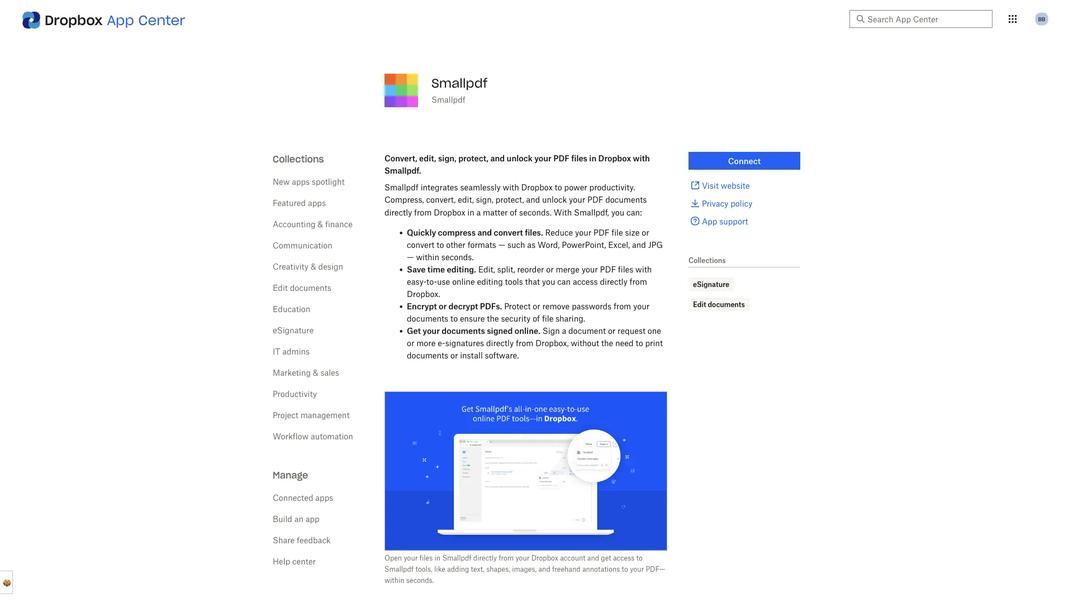 Task type: locate. For each thing, give the bounding box(es) containing it.
1 vertical spatial edit documents link
[[693, 299, 745, 310]]

a inside smallpdf integrates seamlessly with dropbox to power productivity. compress, convert, edit, sign, protect, and unlock your pdf documents directly from dropbox in a matter of seconds. with smallpdf, you can:
[[477, 208, 481, 217]]

accounting & finance link
[[273, 219, 353, 229]]

or
[[642, 228, 649, 237], [546, 265, 554, 274], [439, 302, 447, 311], [533, 302, 540, 311], [608, 326, 616, 336], [407, 339, 414, 348], [450, 351, 458, 360]]

your right merge
[[582, 265, 598, 274]]

2 vertical spatial apps
[[315, 493, 333, 503]]

esignature for top esignature link
[[693, 280, 729, 289]]

1 vertical spatial with
[[503, 183, 519, 192]]

access
[[573, 277, 598, 287], [613, 555, 635, 563]]

visit website link
[[689, 179, 800, 192]]

1 vertical spatial sign,
[[476, 195, 494, 205]]

and up 'formats'
[[478, 228, 492, 237]]

pdf—
[[646, 566, 665, 574]]

1 vertical spatial &
[[311, 262, 316, 271]]

— up save
[[407, 252, 414, 262]]

app down privacy on the top
[[702, 217, 717, 226]]

1 vertical spatial edit,
[[458, 195, 474, 205]]

from inside "open your files in smallpdf directly from your dropbox account and get  access to smallpdf tools, like adding text, shapes, images, and freehand annotations to your pdf— within seconds."
[[499, 555, 514, 563]]

edit, inside convert, edit, sign, protect, and unlock your pdf files in dropbox with smallpdf.
[[419, 153, 436, 163]]

1 horizontal spatial file
[[612, 228, 623, 237]]

or down 'get' at left
[[407, 339, 414, 348]]

convert up such
[[494, 228, 523, 237]]

connect
[[728, 156, 761, 166]]

bb
[[1038, 15, 1046, 22]]

sign, up "integrates"
[[438, 153, 457, 163]]

1 horizontal spatial unlock
[[542, 195, 567, 205]]

smallpdf inside smallpdf smallpdf
[[432, 95, 466, 104]]

files up tools, on the left bottom of the page
[[420, 555, 433, 563]]

0 vertical spatial of
[[510, 208, 517, 217]]

compress
[[438, 228, 476, 237]]

0 horizontal spatial sign,
[[438, 153, 457, 163]]

pdf inside reduce your pdf file size or convert to other formats — such as word, powerpoint, excel, and jpg — within seconds.
[[594, 228, 610, 237]]

in inside smallpdf integrates seamlessly with dropbox to power productivity. compress, convert, edit, sign, protect, and unlock your pdf documents directly from dropbox in a matter of seconds. with smallpdf, you can:
[[467, 208, 474, 217]]

e-
[[438, 339, 445, 348]]

connected
[[273, 493, 313, 503]]

to inside "sign a document or request one or more e-signatures directly from dropbox, without the need to print documents or install software."
[[636, 339, 643, 348]]

to right annotations
[[622, 566, 628, 574]]

directly up passwords
[[600, 277, 628, 287]]

0 vertical spatial the
[[487, 314, 499, 323]]

esignature
[[693, 280, 729, 289], [273, 326, 314, 335]]

1 horizontal spatial the
[[601, 339, 613, 348]]

0 vertical spatial edit
[[273, 283, 288, 293]]

0 horizontal spatial you
[[542, 277, 555, 287]]

decrypt
[[449, 302, 478, 311]]

within
[[416, 252, 439, 262], [385, 577, 404, 585]]

or inside reduce your pdf file size or convert to other formats — such as word, powerpoint, excel, and jpg — within seconds.
[[642, 228, 649, 237]]

size
[[625, 228, 640, 237]]

protect, up seamlessly
[[458, 153, 489, 163]]

1 horizontal spatial protect,
[[496, 195, 524, 205]]

open your files in smallpdf directly from your dropbox account and get  access to smallpdf tools, like adding text, shapes, images, and freehand annotations to your pdf— within seconds.
[[385, 555, 665, 585]]

admins
[[282, 347, 310, 356]]

2 horizontal spatial seconds.
[[519, 208, 552, 217]]

0 horizontal spatial of
[[510, 208, 517, 217]]

word,
[[538, 240, 560, 250]]

new apps spotlight
[[273, 177, 345, 186]]

0 horizontal spatial esignature
[[273, 326, 314, 335]]

sales
[[321, 368, 339, 378]]

edit, down seamlessly
[[458, 195, 474, 205]]

of up online.
[[533, 314, 540, 323]]

— left such
[[498, 240, 505, 250]]

in inside "open your files in smallpdf directly from your dropbox account and get  access to smallpdf tools, like adding text, shapes, images, and freehand annotations to your pdf— within seconds."
[[435, 555, 441, 563]]

0 vertical spatial &
[[318, 219, 323, 229]]

dropbox inside "open your files in smallpdf directly from your dropbox account and get  access to smallpdf tools, like adding text, shapes, images, and freehand annotations to your pdf— within seconds."
[[531, 555, 558, 563]]

directly inside "sign a document or request one or more e-signatures directly from dropbox, without the need to print documents or install software."
[[486, 339, 514, 348]]

creativity & design
[[273, 262, 343, 271]]

collections up new apps spotlight link
[[273, 153, 324, 165]]

integrates
[[421, 183, 458, 192]]

0 horizontal spatial convert
[[407, 240, 435, 250]]

2 vertical spatial with
[[636, 265, 652, 274]]

your left pdf—
[[630, 566, 644, 574]]

smallpdf inside smallpdf integrates seamlessly with dropbox to power productivity. compress, convert, edit, sign, protect, and unlock your pdf documents directly from dropbox in a matter of seconds. with smallpdf, you can:
[[385, 183, 419, 192]]

smallpdf.
[[385, 166, 421, 175]]

from down online.
[[516, 339, 533, 348]]

you left can:
[[611, 208, 625, 217]]

smallpdf smallpdf
[[432, 75, 488, 104]]

protect,
[[458, 153, 489, 163], [496, 195, 524, 205]]

unlock up with
[[542, 195, 567, 205]]

0 vertical spatial a
[[477, 208, 481, 217]]

with up productivity.
[[633, 153, 650, 163]]

apps up app
[[315, 493, 333, 503]]

of right matter
[[510, 208, 517, 217]]

sign, down seamlessly
[[476, 195, 494, 205]]

from down excel,
[[630, 277, 647, 287]]

from up 'request'
[[614, 302, 631, 311]]

or down the signatures
[[450, 351, 458, 360]]

files
[[571, 153, 587, 163], [618, 265, 633, 274], [420, 555, 433, 563]]

0 vertical spatial sign,
[[438, 153, 457, 163]]

to left other
[[437, 240, 444, 250]]

1 horizontal spatial esignature link
[[693, 279, 729, 290]]

1 horizontal spatial edit,
[[458, 195, 474, 205]]

1 vertical spatial protect,
[[496, 195, 524, 205]]

design
[[318, 262, 343, 271]]

compress,
[[385, 195, 424, 205]]

1 vertical spatial file
[[542, 314, 554, 323]]

and inside reduce your pdf file size or convert to other formats — such as word, powerpoint, excel, and jpg — within seconds.
[[632, 240, 646, 250]]

within inside reduce your pdf file size or convert to other formats — such as word, powerpoint, excel, and jpg — within seconds.
[[416, 252, 439, 262]]

0 vertical spatial edit documents
[[273, 283, 331, 293]]

get
[[407, 326, 421, 336]]

1 vertical spatial within
[[385, 577, 404, 585]]

0 vertical spatial access
[[573, 277, 598, 287]]

1 horizontal spatial sign,
[[476, 195, 494, 205]]

1 vertical spatial you
[[542, 277, 555, 287]]

1 vertical spatial collections
[[689, 256, 726, 265]]

to down 'request'
[[636, 339, 643, 348]]

0 vertical spatial unlock
[[507, 153, 533, 163]]

2 vertical spatial files
[[420, 555, 433, 563]]

0 horizontal spatial edit,
[[419, 153, 436, 163]]

1 vertical spatial convert
[[407, 240, 435, 250]]

0 horizontal spatial protect,
[[458, 153, 489, 163]]

with down jpg on the top right of the page
[[636, 265, 652, 274]]

files down excel,
[[618, 265, 633, 274]]

easy-
[[407, 277, 427, 287]]

the down pdfs.
[[487, 314, 499, 323]]

matter
[[483, 208, 508, 217]]

creativity
[[273, 262, 309, 271]]

file
[[612, 228, 623, 237], [542, 314, 554, 323]]

1 horizontal spatial a
[[562, 326, 566, 336]]

0 vertical spatial you
[[611, 208, 625, 217]]

a right sign
[[562, 326, 566, 336]]

edit documents
[[273, 283, 331, 293], [693, 300, 745, 309]]

power
[[564, 183, 587, 192]]

edit,
[[419, 153, 436, 163], [458, 195, 474, 205]]

seconds. down tools, on the left bottom of the page
[[406, 577, 434, 585]]

apps for manage
[[315, 493, 333, 503]]

access right get
[[613, 555, 635, 563]]

& left the design
[[311, 262, 316, 271]]

0 vertical spatial protect,
[[458, 153, 489, 163]]

to left power at the top right
[[555, 183, 562, 192]]

0 vertical spatial edit documents link
[[273, 283, 331, 293]]

& left sales
[[313, 368, 318, 378]]

2 vertical spatial &
[[313, 368, 318, 378]]

0 vertical spatial apps
[[292, 177, 310, 186]]

1 horizontal spatial edit documents link
[[693, 299, 745, 310]]

your up 'request'
[[633, 302, 650, 311]]

formats
[[468, 240, 496, 250]]

the left the need
[[601, 339, 613, 348]]

or inside protect or remove passwords from your documents to ensure the security of file sharing.
[[533, 302, 540, 311]]

0 vertical spatial with
[[633, 153, 650, 163]]

2 vertical spatial in
[[435, 555, 441, 563]]

& for sales
[[313, 368, 318, 378]]

2 horizontal spatial files
[[618, 265, 633, 274]]

online.
[[515, 326, 540, 336]]

files.
[[525, 228, 543, 237]]

or right size at the top of the page
[[642, 228, 649, 237]]

1 vertical spatial edit documents
[[693, 300, 745, 309]]

from up "quickly"
[[414, 208, 432, 217]]

other
[[446, 240, 466, 250]]

passwords
[[572, 302, 612, 311]]

& for design
[[311, 262, 316, 271]]

privacy
[[702, 199, 729, 208]]

convert down "quickly"
[[407, 240, 435, 250]]

your up smallpdf integrates seamlessly with dropbox to power productivity. compress, convert, edit, sign, protect, and unlock your pdf documents directly from dropbox in a matter of seconds. with smallpdf, you can:
[[535, 153, 552, 163]]

new
[[273, 177, 290, 186]]

edit
[[273, 283, 288, 293], [693, 300, 706, 309]]

directly down signed
[[486, 339, 514, 348]]

smallpdf,
[[574, 208, 609, 217]]

more
[[417, 339, 436, 348]]

1 vertical spatial seconds.
[[441, 252, 474, 262]]

from inside protect or remove passwords from your documents to ensure the security of file sharing.
[[614, 302, 631, 311]]

0 vertical spatial edit,
[[419, 153, 436, 163]]

pdf
[[554, 153, 569, 163], [587, 195, 603, 205], [594, 228, 610, 237], [600, 265, 616, 274]]

access inside edit, split, reorder or merge your pdf files with easy-to-use online editing tools that you can access directly from dropbox.
[[573, 277, 598, 287]]

pdf up smallpdf,
[[587, 195, 603, 205]]

1 vertical spatial esignature link
[[273, 326, 314, 335]]

software.
[[485, 351, 519, 360]]

and up the files.
[[526, 195, 540, 205]]

0 horizontal spatial collections
[[273, 153, 324, 165]]

0 vertical spatial files
[[571, 153, 587, 163]]

of
[[510, 208, 517, 217], [533, 314, 540, 323]]

sign
[[543, 326, 560, 336]]

with down convert, edit, sign, protect, and unlock your pdf files in dropbox with smallpdf.
[[503, 183, 519, 192]]

documents inside protect or remove passwords from your documents to ensure the security of file sharing.
[[407, 314, 448, 323]]

and down size at the top of the page
[[632, 240, 646, 250]]

the inside "sign a document or request one or more e-signatures directly from dropbox, without the need to print documents or install software."
[[601, 339, 613, 348]]

finance
[[325, 219, 353, 229]]

print
[[645, 339, 663, 348]]

need
[[615, 339, 634, 348]]

from up the shapes,
[[499, 555, 514, 563]]

and inside smallpdf integrates seamlessly with dropbox to power productivity. compress, convert, edit, sign, protect, and unlock your pdf documents directly from dropbox in a matter of seconds. with smallpdf, you can:
[[526, 195, 540, 205]]

access right can at top
[[573, 277, 598, 287]]

files up power at the top right
[[571, 153, 587, 163]]

share feedback link
[[273, 536, 331, 545]]

1 vertical spatial edit
[[693, 300, 706, 309]]

0 horizontal spatial within
[[385, 577, 404, 585]]

build
[[273, 515, 292, 524]]

workflow automation
[[273, 432, 353, 441]]

or left merge
[[546, 265, 554, 274]]

within up time
[[416, 252, 439, 262]]

and right images,
[[539, 566, 550, 574]]

install
[[460, 351, 483, 360]]

annotations
[[582, 566, 620, 574]]

online
[[452, 277, 475, 287]]

0 vertical spatial file
[[612, 228, 623, 237]]

use
[[437, 277, 450, 287]]

reduce your pdf file size or convert to other formats — such as word, powerpoint, excel, and jpg — within seconds.
[[407, 228, 663, 262]]

dropbox,
[[536, 339, 569, 348]]

encrypt or decrypt pdfs.
[[407, 302, 502, 311]]

you
[[611, 208, 625, 217], [542, 277, 555, 287]]

collections for esignature
[[689, 256, 726, 265]]

2 horizontal spatial in
[[589, 153, 597, 163]]

0 horizontal spatial the
[[487, 314, 499, 323]]

0 horizontal spatial files
[[420, 555, 433, 563]]

your inside reduce your pdf file size or convert to other formats — such as word, powerpoint, excel, and jpg — within seconds.
[[575, 228, 591, 237]]

and up seamlessly
[[490, 153, 505, 163]]

seconds. inside "open your files in smallpdf directly from your dropbox account and get  access to smallpdf tools, like adding text, shapes, images, and freehand annotations to your pdf— within seconds."
[[406, 577, 434, 585]]

productivity.
[[589, 183, 635, 192]]

pdf up powerpoint,
[[594, 228, 610, 237]]

to right get
[[636, 555, 643, 563]]

2 vertical spatial seconds.
[[406, 577, 434, 585]]

protect, up matter
[[496, 195, 524, 205]]

1 vertical spatial esignature
[[273, 326, 314, 335]]

you inside edit, split, reorder or merge your pdf files with easy-to-use online editing tools that you can access directly from dropbox.
[[542, 277, 555, 287]]

0 horizontal spatial edit documents link
[[273, 283, 331, 293]]

your up powerpoint,
[[575, 228, 591, 237]]

directly
[[385, 208, 412, 217], [600, 277, 628, 287], [486, 339, 514, 348], [473, 555, 497, 563]]

1 vertical spatial access
[[613, 555, 635, 563]]

1 horizontal spatial within
[[416, 252, 439, 262]]

pdf down excel,
[[600, 265, 616, 274]]

esignature link
[[693, 279, 729, 290], [273, 326, 314, 335]]

with inside smallpdf integrates seamlessly with dropbox to power productivity. compress, convert, edit, sign, protect, and unlock your pdf documents directly from dropbox in a matter of seconds. with smallpdf, you can:
[[503, 183, 519, 192]]

0 vertical spatial in
[[589, 153, 597, 163]]

0 horizontal spatial —
[[407, 252, 414, 262]]

unlock inside convert, edit, sign, protect, and unlock your pdf files in dropbox with smallpdf.
[[507, 153, 533, 163]]

file up excel,
[[612, 228, 623, 237]]

signatures
[[445, 339, 484, 348]]

seconds. down other
[[441, 252, 474, 262]]

1 vertical spatial files
[[618, 265, 633, 274]]

images,
[[512, 566, 537, 574]]

1 horizontal spatial of
[[533, 314, 540, 323]]

sign, inside convert, edit, sign, protect, and unlock your pdf files in dropbox with smallpdf.
[[438, 153, 457, 163]]

1 horizontal spatial seconds.
[[441, 252, 474, 262]]

or right the protect on the left of the page
[[533, 302, 540, 311]]

request
[[618, 326, 646, 336]]

1 horizontal spatial edit
[[693, 300, 706, 309]]

documents inside "sign a document or request one or more e-signatures directly from dropbox, without the need to print documents or install software."
[[407, 351, 448, 360]]

in up productivity.
[[589, 153, 597, 163]]

edit, right convert,
[[419, 153, 436, 163]]

0 horizontal spatial access
[[573, 277, 598, 287]]

1 vertical spatial a
[[562, 326, 566, 336]]

seconds. up the files.
[[519, 208, 552, 217]]

you left can at top
[[542, 277, 555, 287]]

to down encrypt or decrypt pdfs.
[[450, 314, 458, 323]]

convert,
[[426, 195, 456, 205]]

file up sign
[[542, 314, 554, 323]]

0 horizontal spatial a
[[477, 208, 481, 217]]

connected apps
[[273, 493, 333, 503]]

0 horizontal spatial unlock
[[507, 153, 533, 163]]

apps
[[292, 177, 310, 186], [308, 198, 326, 208], [315, 493, 333, 503]]

0 vertical spatial convert
[[494, 228, 523, 237]]

1 vertical spatial —
[[407, 252, 414, 262]]

apps up accounting & finance
[[308, 198, 326, 208]]

1 horizontal spatial —
[[498, 240, 505, 250]]

0 vertical spatial seconds.
[[519, 208, 552, 217]]

with inside edit, split, reorder or merge your pdf files with easy-to-use online editing tools that you can access directly from dropbox.
[[636, 265, 652, 274]]

your up images,
[[516, 555, 530, 563]]

in up quickly compress and convert files.
[[467, 208, 474, 217]]

& left finance
[[318, 219, 323, 229]]

1 vertical spatial the
[[601, 339, 613, 348]]

pdf up power at the top right
[[554, 153, 569, 163]]

1 horizontal spatial esignature
[[693, 280, 729, 289]]

directly up text,
[[473, 555, 497, 563]]

0 vertical spatial esignature
[[693, 280, 729, 289]]

unlock up smallpdf integrates seamlessly with dropbox to power productivity. compress, convert, edit, sign, protect, and unlock your pdf documents directly from dropbox in a matter of seconds. with smallpdf, you can:
[[507, 153, 533, 163]]

your down power at the top right
[[569, 195, 585, 205]]

0 vertical spatial within
[[416, 252, 439, 262]]

0 horizontal spatial edit documents
[[273, 283, 331, 293]]

0 vertical spatial collections
[[273, 153, 324, 165]]

1 horizontal spatial collections
[[689, 256, 726, 265]]

featured
[[273, 198, 306, 208]]

your up tools, on the left bottom of the page
[[404, 555, 418, 563]]

smallpdf integrates seamlessly with dropbox to power productivity. compress, convert, edit, sign, protect, and unlock your pdf documents directly from dropbox in a matter of seconds. with smallpdf, you can:
[[385, 183, 647, 217]]

0 vertical spatial —
[[498, 240, 505, 250]]

0 horizontal spatial in
[[435, 555, 441, 563]]

—
[[498, 240, 505, 250], [407, 252, 414, 262]]

1 horizontal spatial edit documents
[[693, 300, 745, 309]]

from inside smallpdf integrates seamlessly with dropbox to power productivity. compress, convert, edit, sign, protect, and unlock your pdf documents directly from dropbox in a matter of seconds. with smallpdf, you can:
[[414, 208, 432, 217]]

collections down 'app support' on the right of page
[[689, 256, 726, 265]]

in up like
[[435, 555, 441, 563]]

marketing & sales link
[[273, 368, 339, 378]]

1 horizontal spatial app
[[702, 217, 717, 226]]

1 vertical spatial unlock
[[542, 195, 567, 205]]

featured apps
[[273, 198, 326, 208]]

0 horizontal spatial file
[[542, 314, 554, 323]]

within down open
[[385, 577, 404, 585]]

to inside protect or remove passwords from your documents to ensure the security of file sharing.
[[450, 314, 458, 323]]

directly down the compress,
[[385, 208, 412, 217]]

your inside edit, split, reorder or merge your pdf files with easy-to-use online editing tools that you can access directly from dropbox.
[[582, 265, 598, 274]]

pdf inside edit, split, reorder or merge your pdf files with easy-to-use online editing tools that you can access directly from dropbox.
[[600, 265, 616, 274]]

app left center
[[107, 11, 134, 29]]

a left matter
[[477, 208, 481, 217]]

apps right new
[[292, 177, 310, 186]]

1 vertical spatial in
[[467, 208, 474, 217]]



Task type: vqa. For each thing, say whether or not it's contained in the screenshot.
"0"
no



Task type: describe. For each thing, give the bounding box(es) containing it.
protect, inside smallpdf integrates seamlessly with dropbox to power productivity. compress, convert, edit, sign, protect, and unlock your pdf documents directly from dropbox in a matter of seconds. with smallpdf, you can:
[[496, 195, 524, 205]]

communication
[[273, 241, 332, 250]]

seconds. inside reduce your pdf file size or convert to other formats — such as word, powerpoint, excel, and jpg — within seconds.
[[441, 252, 474, 262]]

excel,
[[608, 240, 630, 250]]

text,
[[471, 566, 485, 574]]

automation
[[311, 432, 353, 441]]

privacy policy
[[702, 199, 753, 208]]

directly inside edit, split, reorder or merge your pdf files with easy-to-use online editing tools that you can access directly from dropbox.
[[600, 277, 628, 287]]

files inside "open your files in smallpdf directly from your dropbox account and get  access to smallpdf tools, like adding text, shapes, images, and freehand annotations to your pdf— within seconds."
[[420, 555, 433, 563]]

app support link
[[689, 215, 800, 228]]

files inside edit, split, reorder or merge your pdf files with easy-to-use online editing tools that you can access directly from dropbox.
[[618, 265, 633, 274]]

share feedback
[[273, 536, 331, 545]]

and left get
[[587, 555, 599, 563]]

split,
[[497, 265, 515, 274]]

sign, inside smallpdf integrates seamlessly with dropbox to power productivity. compress, convert, edit, sign, protect, and unlock your pdf documents directly from dropbox in a matter of seconds. with smallpdf, you can:
[[476, 195, 494, 205]]

app support
[[702, 217, 748, 226]]

or left decrypt
[[439, 302, 447, 311]]

reorder
[[517, 265, 544, 274]]

workflow automation link
[[273, 432, 353, 441]]

access inside "open your files in smallpdf directly from your dropbox account and get  access to smallpdf tools, like adding text, shapes, images, and freehand annotations to your pdf— within seconds."
[[613, 555, 635, 563]]

your inside protect or remove passwords from your documents to ensure the security of file sharing.
[[633, 302, 650, 311]]

0 horizontal spatial esignature link
[[273, 326, 314, 335]]

seconds. inside smallpdf integrates seamlessly with dropbox to power productivity. compress, convert, edit, sign, protect, and unlock your pdf documents directly from dropbox in a matter of seconds. with smallpdf, you can:
[[519, 208, 552, 217]]

merge
[[556, 265, 580, 274]]

1 vertical spatial apps
[[308, 198, 326, 208]]

security
[[501, 314, 531, 323]]

documents inside smallpdf integrates seamlessly with dropbox to power productivity. compress, convert, edit, sign, protect, and unlock your pdf documents directly from dropbox in a matter of seconds. with smallpdf, you can:
[[605, 195, 647, 205]]

you inside smallpdf integrates seamlessly with dropbox to power productivity. compress, convert, edit, sign, protect, and unlock your pdf documents directly from dropbox in a matter of seconds. with smallpdf, you can:
[[611, 208, 625, 217]]

dropbox inside convert, edit, sign, protect, and unlock your pdf files in dropbox with smallpdf.
[[598, 153, 631, 163]]

communication link
[[273, 241, 332, 250]]

convert inside reduce your pdf file size or convert to other formats — such as word, powerpoint, excel, and jpg — within seconds.
[[407, 240, 435, 250]]

and inside convert, edit, sign, protect, and unlock your pdf files in dropbox with smallpdf.
[[490, 153, 505, 163]]

website
[[721, 181, 750, 190]]

file inside reduce your pdf file size or convert to other formats — such as word, powerpoint, excel, and jpg — within seconds.
[[612, 228, 623, 237]]

or up the need
[[608, 326, 616, 336]]

project
[[273, 411, 298, 420]]

build an app link
[[273, 515, 320, 524]]

unlock inside smallpdf integrates seamlessly with dropbox to power productivity. compress, convert, edit, sign, protect, and unlock your pdf documents directly from dropbox in a matter of seconds. with smallpdf, you can:
[[542, 195, 567, 205]]

quickly
[[407, 228, 436, 237]]

from inside edit, split, reorder or merge your pdf files with easy-to-use online editing tools that you can access directly from dropbox.
[[630, 277, 647, 287]]

spotlight
[[312, 177, 345, 186]]

jpg
[[648, 240, 663, 250]]

directly inside "open your files in smallpdf directly from your dropbox account and get  access to smallpdf tools, like adding text, shapes, images, and freehand annotations to your pdf— within seconds."
[[473, 555, 497, 563]]

of inside protect or remove passwords from your documents to ensure the security of file sharing.
[[533, 314, 540, 323]]

protect
[[504, 302, 531, 311]]

convert, edit, sign, protect, and unlock your pdf files in dropbox with smallpdf.
[[385, 153, 650, 175]]

powerpoint,
[[562, 240, 606, 250]]

protect, inside convert, edit, sign, protect, and unlock your pdf files in dropbox with smallpdf.
[[458, 153, 489, 163]]

creativity & design link
[[273, 262, 343, 271]]

edit, inside smallpdf integrates seamlessly with dropbox to power productivity. compress, convert, edit, sign, protect, and unlock your pdf documents directly from dropbox in a matter of seconds. with smallpdf, you can:
[[458, 195, 474, 205]]

reduce
[[545, 228, 573, 237]]

accounting & finance
[[273, 219, 353, 229]]

to inside reduce your pdf file size or convert to other formats — such as word, powerpoint, excel, and jpg — within seconds.
[[437, 240, 444, 250]]

esignature for the leftmost esignature link
[[273, 326, 314, 335]]

collections for new apps spotlight
[[273, 153, 324, 165]]

dropbox.
[[407, 289, 440, 299]]

0 horizontal spatial edit
[[273, 283, 288, 293]]

open
[[385, 555, 402, 563]]

adding
[[447, 566, 469, 574]]

pdf inside convert, edit, sign, protect, and unlock your pdf files in dropbox with smallpdf.
[[554, 153, 569, 163]]

to-
[[427, 277, 437, 287]]

shapes,
[[486, 566, 510, 574]]

your inside convert, edit, sign, protect, and unlock your pdf files in dropbox with smallpdf.
[[535, 153, 552, 163]]

save time editing.
[[407, 265, 476, 274]]

productivity
[[273, 389, 317, 399]]

file inside protect or remove passwords from your documents to ensure the security of file sharing.
[[542, 314, 554, 323]]

with
[[554, 208, 572, 217]]

directly inside smallpdf integrates seamlessly with dropbox to power productivity. compress, convert, edit, sign, protect, and unlock your pdf documents directly from dropbox in a matter of seconds. with smallpdf, you can:
[[385, 208, 412, 217]]

edit,
[[478, 265, 495, 274]]

without
[[571, 339, 599, 348]]

your up more
[[423, 326, 440, 336]]

0 vertical spatial esignature link
[[693, 279, 729, 290]]

as
[[527, 240, 536, 250]]

that
[[525, 277, 540, 287]]

from inside "sign a document or request one or more e-signatures directly from dropbox, without the need to print documents or install software."
[[516, 339, 533, 348]]

account
[[560, 555, 586, 563]]

visit website
[[702, 181, 750, 190]]

featured apps link
[[273, 198, 326, 208]]

quickly compress and convert files.
[[407, 228, 543, 237]]

visit
[[702, 181, 719, 190]]

the inside protect or remove passwords from your documents to ensure the security of file sharing.
[[487, 314, 499, 323]]

pdf inside smallpdf integrates seamlessly with dropbox to power productivity. compress, convert, edit, sign, protect, and unlock your pdf documents directly from dropbox in a matter of seconds. with smallpdf, you can:
[[587, 195, 603, 205]]

can
[[557, 277, 571, 287]]

policy
[[731, 199, 753, 208]]

bb button
[[1033, 10, 1051, 28]]

within inside "open your files in smallpdf directly from your dropbox account and get  access to smallpdf tools, like adding text, shapes, images, and freehand annotations to your pdf— within seconds."
[[385, 577, 404, 585]]

privacy policy link
[[689, 197, 800, 210]]

of inside smallpdf integrates seamlessly with dropbox to power productivity. compress, convert, edit, sign, protect, and unlock your pdf documents directly from dropbox in a matter of seconds. with smallpdf, you can:
[[510, 208, 517, 217]]

edit, split, reorder or merge your pdf files with easy-to-use online editing tools that you can access directly from dropbox.
[[407, 265, 652, 299]]

or inside edit, split, reorder or merge your pdf files with easy-to-use online editing tools that you can access directly from dropbox.
[[546, 265, 554, 274]]

to inside smallpdf integrates seamlessly with dropbox to power productivity. compress, convert, edit, sign, protect, and unlock your pdf documents directly from dropbox in a matter of seconds. with smallpdf, you can:
[[555, 183, 562, 192]]

can:
[[627, 208, 642, 217]]

your inside smallpdf integrates seamlessly with dropbox to power productivity. compress, convert, edit, sign, protect, and unlock your pdf documents directly from dropbox in a matter of seconds. with smallpdf, you can:
[[569, 195, 585, 205]]

signed
[[487, 326, 513, 336]]

it admins link
[[273, 347, 310, 356]]

time
[[428, 265, 445, 274]]

help
[[273, 557, 290, 567]]

0 vertical spatial app
[[107, 11, 134, 29]]

with inside convert, edit, sign, protect, and unlock your pdf files in dropbox with smallpdf.
[[633, 153, 650, 163]]

editing.
[[447, 265, 476, 274]]

it
[[273, 347, 280, 356]]

tools,
[[416, 566, 432, 574]]

seamlessly
[[460, 183, 501, 192]]

freehand
[[552, 566, 581, 574]]

Search App Center text field
[[868, 13, 986, 25]]

apps for collections
[[292, 177, 310, 186]]

management
[[301, 411, 350, 420]]

1 horizontal spatial convert
[[494, 228, 523, 237]]

1 vertical spatial app
[[702, 217, 717, 226]]

education link
[[273, 304, 310, 314]]

accounting
[[273, 219, 316, 229]]

& for finance
[[318, 219, 323, 229]]

editing
[[477, 277, 503, 287]]

files inside convert, edit, sign, protect, and unlock your pdf files in dropbox with smallpdf.
[[571, 153, 587, 163]]

workflow
[[273, 432, 309, 441]]

in inside convert, edit, sign, protect, and unlock your pdf files in dropbox with smallpdf.
[[589, 153, 597, 163]]

save
[[407, 265, 426, 274]]

productivity link
[[273, 389, 317, 399]]

help center
[[273, 557, 316, 567]]

support
[[720, 217, 748, 226]]

a inside "sign a document or request one or more e-signatures directly from dropbox, without the need to print documents or install software."
[[562, 326, 566, 336]]

manage
[[273, 470, 308, 481]]



